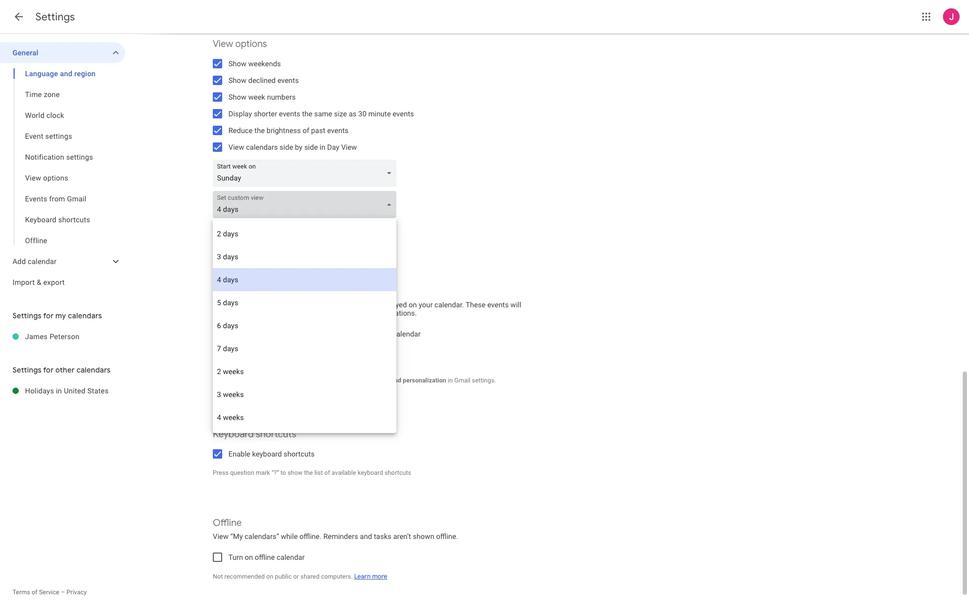 Task type: locate. For each thing, give the bounding box(es) containing it.
1 offline. from the left
[[300, 532, 322, 541]]

0 horizontal spatial keyboard
[[252, 450, 282, 458]]

by right created
[[344, 330, 351, 338]]

from inside group
[[49, 195, 65, 203]]

and right features
[[391, 377, 401, 384]]

view down notification
[[25, 174, 41, 182]]

automatically
[[247, 301, 291, 309], [272, 330, 315, 338]]

can
[[234, 301, 246, 309], [353, 301, 365, 309]]

events down the track
[[248, 330, 270, 338]]

1 vertical spatial offline
[[213, 517, 242, 529]]

side down past
[[305, 143, 318, 151]]

automatically left the create
[[247, 301, 291, 309]]

mark
[[256, 469, 270, 477]]

events inside events from gmail gmail can automatically create events that can be displayed on your calendar. these events will help you keep track of things like flights and other reservations.
[[213, 286, 241, 297]]

and inside offline view "my calendars" while offline. reminders and tasks aren't shown offline.
[[360, 532, 372, 541]]

my
[[55, 311, 66, 321], [381, 330, 391, 338]]

show for show events automatically created by gmail in my calendar
[[229, 330, 247, 338]]

the
[[302, 110, 313, 118], [255, 126, 265, 135], [304, 469, 313, 477]]

time
[[25, 90, 42, 99]]

events inside group
[[25, 195, 47, 203]]

6 days option
[[213, 314, 397, 337]]

calendars
[[246, 143, 278, 151], [68, 311, 102, 321], [77, 365, 111, 375]]

0 vertical spatial for
[[43, 311, 54, 321]]

calendar up or
[[277, 553, 305, 562]]

in left day
[[320, 143, 326, 151]]

0 vertical spatial on
[[409, 301, 417, 309]]

0 horizontal spatial by
[[295, 143, 303, 151]]

offline. right shown
[[437, 532, 459, 541]]

for
[[43, 311, 54, 321], [43, 365, 54, 375]]

1 horizontal spatial can
[[353, 301, 365, 309]]

events up reduce the brightness of past events
[[279, 110, 301, 118]]

personalization
[[403, 377, 447, 384]]

automatically down things
[[272, 330, 315, 338]]

options up show weekends
[[235, 38, 267, 50]]

events up help
[[213, 286, 241, 297]]

keyboard right available
[[358, 469, 383, 477]]

settings for my calendars
[[13, 311, 102, 321]]

0 vertical spatial learn
[[213, 384, 229, 392]]

in inside smart features and personalization in gmail settings. learn more
[[448, 377, 453, 384]]

keyboard up mark
[[252, 450, 282, 458]]

calendars"
[[245, 532, 279, 541]]

for up james peterson at the left bottom of the page
[[43, 311, 54, 321]]

learn inside smart features and personalization in gmail settings. learn more
[[213, 384, 229, 392]]

shortcuts
[[58, 216, 90, 224], [256, 429, 297, 440], [284, 450, 315, 458], [385, 469, 412, 477]]

more
[[231, 384, 246, 392], [372, 572, 388, 580]]

1 vertical spatial settings
[[13, 311, 42, 321]]

the left list
[[304, 469, 313, 477]]

more inside smart features and personalization in gmail settings. learn more
[[231, 384, 246, 392]]

features
[[366, 377, 390, 384]]

peterson
[[50, 333, 80, 341]]

0 horizontal spatial more
[[231, 384, 246, 392]]

0 horizontal spatial offline.
[[300, 532, 322, 541]]

1 for from the top
[[43, 311, 54, 321]]

0 vertical spatial settings
[[35, 10, 75, 23]]

holidays
[[25, 387, 54, 395]]

1 vertical spatial by
[[344, 330, 351, 338]]

events down "size"
[[327, 126, 349, 135]]

1 vertical spatial for
[[43, 365, 54, 375]]

more for not recommended on public or shared computers. learn more
[[372, 572, 388, 580]]

side down reduce the brightness of past events
[[280, 143, 293, 151]]

to
[[281, 469, 286, 477]]

view options down notification
[[25, 174, 68, 182]]

0 vertical spatial settings
[[45, 132, 72, 140]]

other inside events from gmail gmail can automatically create events that can be displayed on your calendar. these events will help you keep track of things like flights and other reservations.
[[357, 309, 373, 317]]

and left tasks
[[360, 532, 372, 541]]

james peterson tree item
[[0, 326, 125, 347]]

settings for settings for other calendars
[[13, 365, 42, 375]]

0 horizontal spatial side
[[280, 143, 293, 151]]

language
[[25, 69, 58, 78]]

reminders
[[324, 532, 358, 541]]

the down shorter
[[255, 126, 265, 135]]

0 vertical spatial keyboard
[[25, 216, 56, 224]]

show
[[229, 60, 247, 68], [229, 76, 247, 85], [229, 93, 247, 101], [229, 330, 247, 338]]

offline
[[25, 236, 47, 245], [213, 517, 242, 529]]

from inside events from gmail gmail can automatically create events that can be displayed on your calendar. these events will help you keep track of things like flights and other reservations.
[[243, 286, 263, 297]]

notification
[[25, 153, 64, 161]]

other up "holidays in united states"
[[55, 365, 75, 375]]

0 vertical spatial calendar
[[28, 257, 57, 266]]

0 vertical spatial options
[[235, 38, 267, 50]]

3 days option
[[213, 245, 397, 268]]

1 vertical spatial automatically
[[272, 330, 315, 338]]

settings
[[35, 10, 75, 23], [13, 311, 42, 321], [13, 365, 42, 375]]

1 horizontal spatial my
[[381, 330, 391, 338]]

in left united in the left of the page
[[56, 387, 62, 395]]

calendars for settings for my calendars
[[68, 311, 102, 321]]

view
[[213, 38, 233, 50], [229, 143, 244, 151], [341, 143, 357, 151], [25, 174, 41, 182], [213, 532, 229, 541]]

show for show weekends
[[229, 60, 247, 68]]

keyboard up enable
[[213, 429, 254, 440]]

settings right notification
[[66, 153, 93, 161]]

0 horizontal spatial can
[[234, 301, 246, 309]]

offline for offline view "my calendars" while offline. reminders and tasks aren't shown offline.
[[213, 517, 242, 529]]

1 show from the top
[[229, 60, 247, 68]]

for for my
[[43, 311, 54, 321]]

1 horizontal spatial by
[[344, 330, 351, 338]]

1 vertical spatial more
[[372, 572, 388, 580]]

0 horizontal spatial from
[[49, 195, 65, 203]]

by
[[295, 143, 303, 151], [344, 330, 351, 338]]

2 vertical spatial on
[[267, 573, 274, 580]]

1 vertical spatial on
[[245, 553, 253, 562]]

1 horizontal spatial view options
[[213, 38, 267, 50]]

4 days option
[[213, 268, 397, 291]]

keyboard inside tree
[[25, 216, 56, 224]]

create
[[293, 301, 313, 309]]

things
[[286, 309, 306, 317]]

past
[[311, 126, 326, 135]]

for up the holidays
[[43, 365, 54, 375]]

keyboard shortcuts
[[25, 216, 90, 224], [213, 429, 297, 440]]

from up keep on the left
[[243, 286, 263, 297]]

settings up 'notification settings'
[[45, 132, 72, 140]]

week
[[248, 93, 265, 101]]

offline up add calendar
[[25, 236, 47, 245]]

offline up the "my
[[213, 517, 242, 529]]

tree
[[0, 42, 125, 293]]

1 horizontal spatial events
[[213, 286, 241, 297]]

by down reduce the brightness of past events
[[295, 143, 303, 151]]

settings up james
[[13, 311, 42, 321]]

5 days option
[[213, 291, 397, 314]]

1 horizontal spatial options
[[235, 38, 267, 50]]

day
[[327, 143, 340, 151]]

not
[[213, 573, 223, 580]]

my up james peterson tree item
[[55, 311, 66, 321]]

of right list
[[325, 469, 330, 477]]

add calendar
[[13, 257, 57, 266]]

0 vertical spatial learn more link
[[213, 384, 246, 392]]

0 horizontal spatial events
[[25, 195, 47, 203]]

1 vertical spatial keyboard
[[358, 469, 383, 477]]

created
[[317, 330, 342, 338]]

3 weeks option
[[213, 383, 397, 406]]

show left weekends on the top left of the page
[[229, 60, 247, 68]]

gmail up the track
[[265, 286, 290, 297]]

0 vertical spatial my
[[55, 311, 66, 321]]

1 horizontal spatial from
[[243, 286, 263, 297]]

group
[[0, 63, 125, 251]]

1 vertical spatial learn more link
[[354, 572, 388, 580]]

from down 'notification settings'
[[49, 195, 65, 203]]

2 weeks option
[[213, 360, 397, 383]]

1 horizontal spatial keyboard shortcuts
[[213, 429, 297, 440]]

1 can from the left
[[234, 301, 246, 309]]

calendars up 'states'
[[77, 365, 111, 375]]

learn for not recommended on public or shared computers. learn more
[[354, 572, 371, 580]]

events left that
[[315, 301, 337, 309]]

of right the track
[[277, 309, 284, 317]]

show weekends
[[229, 60, 281, 68]]

1 horizontal spatial more
[[372, 572, 388, 580]]

3 show from the top
[[229, 93, 247, 101]]

4 show from the top
[[229, 330, 247, 338]]

0 vertical spatial keyboard
[[252, 450, 282, 458]]

aren't
[[394, 532, 411, 541]]

keep
[[242, 309, 257, 317]]

&
[[37, 278, 41, 287]]

2 show from the top
[[229, 76, 247, 85]]

options up events from gmail
[[43, 174, 68, 182]]

1 horizontal spatial learn
[[354, 572, 371, 580]]

show for show declined events
[[229, 76, 247, 85]]

show down the you
[[229, 330, 247, 338]]

gmail
[[67, 195, 86, 203], [265, 286, 290, 297], [213, 301, 232, 309], [353, 330, 372, 338], [455, 377, 471, 384]]

1 vertical spatial events
[[213, 286, 241, 297]]

can right help
[[234, 301, 246, 309]]

shared
[[301, 573, 320, 580]]

settings for notification settings
[[66, 153, 93, 161]]

region
[[74, 69, 96, 78]]

learn
[[213, 384, 229, 392], [354, 572, 371, 580]]

2 vertical spatial calendars
[[77, 365, 111, 375]]

1 vertical spatial settings
[[66, 153, 93, 161]]

reduce the brightness of past events
[[229, 126, 349, 135]]

my down reservations.
[[381, 330, 391, 338]]

can left be
[[353, 301, 365, 309]]

0 vertical spatial other
[[357, 309, 373, 317]]

options
[[235, 38, 267, 50], [43, 174, 68, 182]]

view options up show weekends
[[213, 38, 267, 50]]

1 vertical spatial calendar
[[393, 330, 421, 338]]

keyboard down events from gmail
[[25, 216, 56, 224]]

privacy link
[[67, 589, 87, 596]]

1 horizontal spatial offline
[[213, 517, 242, 529]]

events down notification
[[25, 195, 47, 203]]

0 horizontal spatial keyboard shortcuts
[[25, 216, 90, 224]]

1 horizontal spatial keyboard
[[213, 429, 254, 440]]

1 horizontal spatial offline.
[[437, 532, 459, 541]]

1 horizontal spatial other
[[357, 309, 373, 317]]

james peterson
[[25, 333, 80, 341]]

on right turn
[[245, 553, 253, 562]]

1 vertical spatial keyboard
[[213, 429, 254, 440]]

1 vertical spatial keyboard shortcuts
[[213, 429, 297, 440]]

keyboard shortcuts down events from gmail
[[25, 216, 90, 224]]

0 vertical spatial keyboard shortcuts
[[25, 216, 90, 224]]

show down show weekends
[[229, 76, 247, 85]]

2 vertical spatial settings
[[13, 365, 42, 375]]

settings right go back image
[[35, 10, 75, 23]]

0 vertical spatial offline
[[25, 236, 47, 245]]

1 vertical spatial calendars
[[68, 311, 102, 321]]

events from gmail
[[25, 195, 86, 203]]

clock
[[46, 111, 64, 120]]

0 vertical spatial from
[[49, 195, 65, 203]]

1 vertical spatial view options
[[25, 174, 68, 182]]

reservations.
[[375, 309, 417, 317]]

view calendars side by side in day view
[[229, 143, 357, 151]]

calendars down reduce
[[246, 143, 278, 151]]

other right that
[[357, 309, 373, 317]]

settings up the holidays
[[13, 365, 42, 375]]

2 for from the top
[[43, 365, 54, 375]]

and left region
[[60, 69, 72, 78]]

in right personalization
[[448, 377, 453, 384]]

0 horizontal spatial other
[[55, 365, 75, 375]]

and right flights
[[343, 309, 355, 317]]

as
[[349, 110, 357, 118]]

0 horizontal spatial offline
[[25, 236, 47, 245]]

0 vertical spatial more
[[231, 384, 246, 392]]

0 vertical spatial events
[[25, 195, 47, 203]]

on left your
[[409, 301, 417, 309]]

offline view "my calendars" while offline. reminders and tasks aren't shown offline.
[[213, 517, 459, 541]]

on left public
[[267, 573, 274, 580]]

0 vertical spatial view options
[[213, 38, 267, 50]]

0 horizontal spatial keyboard
[[25, 216, 56, 224]]

0 horizontal spatial calendar
[[28, 257, 57, 266]]

more for smart features and personalization in gmail settings. learn more
[[231, 384, 246, 392]]

1 vertical spatial from
[[243, 286, 263, 297]]

1 horizontal spatial on
[[267, 573, 274, 580]]

0 horizontal spatial learn
[[213, 384, 229, 392]]

show for show week numbers
[[229, 93, 247, 101]]

offline inside offline view "my calendars" while offline. reminders and tasks aren't shown offline.
[[213, 517, 242, 529]]

1 horizontal spatial side
[[305, 143, 318, 151]]

2 horizontal spatial on
[[409, 301, 417, 309]]

settings for settings
[[35, 10, 75, 23]]

0 vertical spatial automatically
[[247, 301, 291, 309]]

learn more link
[[213, 384, 246, 392], [354, 572, 388, 580]]

display shorter events the same size as 30 minute events
[[229, 110, 414, 118]]

calendar up &
[[28, 257, 57, 266]]

1 vertical spatial learn
[[354, 572, 371, 580]]

not recommended on public or shared computers. learn more
[[213, 572, 388, 580]]

calendar down reservations.
[[393, 330, 421, 338]]

1 vertical spatial other
[[55, 365, 75, 375]]

events for events from gmail
[[25, 195, 47, 203]]

on inside not recommended on public or shared computers. learn more
[[267, 573, 274, 580]]

view inside offline view "my calendars" while offline. reminders and tasks aren't shown offline.
[[213, 532, 229, 541]]

2 vertical spatial the
[[304, 469, 313, 477]]

view left the "my
[[213, 532, 229, 541]]

displayed
[[376, 301, 407, 309]]

offline inside group
[[25, 236, 47, 245]]

go back image
[[13, 10, 25, 23]]

export
[[43, 278, 65, 287]]

events
[[278, 76, 299, 85], [279, 110, 301, 118], [393, 110, 414, 118], [327, 126, 349, 135], [315, 301, 337, 309], [488, 301, 509, 309], [248, 330, 270, 338]]

from
[[49, 195, 65, 203], [243, 286, 263, 297]]

keyboard shortcuts up enable
[[213, 429, 297, 440]]

weekends
[[248, 60, 281, 68]]

gmail left settings.
[[455, 377, 471, 384]]

the left same
[[302, 110, 313, 118]]

0 horizontal spatial my
[[55, 311, 66, 321]]

"?"
[[272, 469, 279, 477]]

offline. right while
[[300, 532, 322, 541]]

1 horizontal spatial calendar
[[277, 553, 305, 562]]

0 horizontal spatial options
[[43, 174, 68, 182]]

0 horizontal spatial learn more link
[[213, 384, 246, 392]]

2 vertical spatial calendar
[[277, 553, 305, 562]]

show up display
[[229, 93, 247, 101]]

other
[[357, 309, 373, 317], [55, 365, 75, 375]]

numbers
[[267, 93, 296, 101]]

calendars up peterson
[[68, 311, 102, 321]]

None field
[[213, 160, 401, 187], [213, 191, 401, 218], [213, 160, 401, 187], [213, 191, 401, 218]]



Task type: describe. For each thing, give the bounding box(es) containing it.
united
[[64, 387, 85, 395]]

states
[[87, 387, 109, 395]]

reduce
[[229, 126, 253, 135]]

events from gmail gmail can automatically create events that can be displayed on your calendar. these events will help you keep track of things like flights and other reservations.
[[213, 286, 522, 317]]

0 vertical spatial the
[[302, 110, 313, 118]]

in down reservations.
[[374, 330, 379, 338]]

1 horizontal spatial learn more link
[[354, 572, 388, 580]]

events for events from gmail gmail can automatically create events that can be displayed on your calendar. these events will help you keep track of things like flights and other reservations.
[[213, 286, 241, 297]]

like
[[308, 309, 319, 317]]

2 days option
[[213, 222, 397, 245]]

gmail left keep on the left
[[213, 301, 232, 309]]

from for events from gmail gmail can automatically create events that can be displayed on your calendar. these events will help you keep track of things like flights and other reservations.
[[243, 286, 263, 297]]

tree containing general
[[0, 42, 125, 293]]

question
[[230, 469, 254, 477]]

calendars for settings for other calendars
[[77, 365, 111, 375]]

add
[[13, 257, 26, 266]]

list
[[315, 469, 323, 477]]

smart
[[347, 377, 365, 384]]

2 offline. from the left
[[437, 532, 459, 541]]

0 vertical spatial by
[[295, 143, 303, 151]]

learn for smart features and personalization in gmail settings. learn more
[[213, 384, 229, 392]]

james
[[25, 333, 48, 341]]

settings for other calendars
[[13, 365, 111, 375]]

turn
[[229, 553, 243, 562]]

settings for settings for my calendars
[[13, 311, 42, 321]]

7 days option
[[213, 337, 397, 360]]

events right minute
[[393, 110, 414, 118]]

available
[[332, 469, 356, 477]]

world
[[25, 111, 44, 120]]

recommended
[[225, 573, 265, 580]]

brightness
[[267, 126, 301, 135]]

event
[[25, 132, 43, 140]]

declined
[[248, 76, 276, 85]]

in inside tree item
[[56, 387, 62, 395]]

press question mark "?" to show the list of available keyboard shortcuts
[[213, 469, 412, 477]]

1 vertical spatial the
[[255, 126, 265, 135]]

of right terms
[[32, 589, 37, 596]]

time zone
[[25, 90, 60, 99]]

show week numbers
[[229, 93, 296, 101]]

gmail down 'notification settings'
[[67, 195, 86, 203]]

and inside smart features and personalization in gmail settings. learn more
[[391, 377, 401, 384]]

gmail inside smart features and personalization in gmail settings. learn more
[[455, 377, 471, 384]]

import
[[13, 278, 35, 287]]

language and region
[[25, 69, 96, 78]]

1 vertical spatial my
[[381, 330, 391, 338]]

–
[[61, 589, 65, 596]]

1 vertical spatial options
[[43, 174, 68, 182]]

settings.
[[472, 377, 496, 384]]

press
[[213, 469, 229, 477]]

2 side from the left
[[305, 143, 318, 151]]

set custom view list box
[[213, 218, 397, 433]]

0 horizontal spatial on
[[245, 553, 253, 562]]

and inside events from gmail gmail can automatically create events that can be displayed on your calendar. these events will help you keep track of things like flights and other reservations.
[[343, 309, 355, 317]]

of inside events from gmail gmail can automatically create events that can be displayed on your calendar. these events will help you keep track of things like flights and other reservations.
[[277, 309, 284, 317]]

service
[[39, 589, 59, 596]]

events left will
[[488, 301, 509, 309]]

show events automatically created by gmail in my calendar
[[229, 330, 421, 338]]

be
[[367, 301, 375, 309]]

offline for offline
[[25, 236, 47, 245]]

world clock
[[25, 111, 64, 120]]

smart features and personalization in gmail settings. learn more
[[213, 377, 496, 392]]

your
[[419, 301, 433, 309]]

flights
[[321, 309, 341, 317]]

notification settings
[[25, 153, 93, 161]]

offline
[[255, 553, 275, 562]]

event settings
[[25, 132, 72, 140]]

1 horizontal spatial keyboard
[[358, 469, 383, 477]]

and inside group
[[60, 69, 72, 78]]

display
[[229, 110, 252, 118]]

settings for event settings
[[45, 132, 72, 140]]

terms of service – privacy
[[13, 589, 87, 596]]

events up numbers
[[278, 76, 299, 85]]

terms of service link
[[13, 589, 59, 596]]

holidays in united states link
[[25, 381, 125, 401]]

calendar.
[[435, 301, 464, 309]]

general
[[13, 49, 38, 57]]

these
[[466, 301, 486, 309]]

on inside events from gmail gmail can automatically create events that can be displayed on your calendar. these events will help you keep track of things like flights and other reservations.
[[409, 301, 417, 309]]

while
[[281, 532, 298, 541]]

0 horizontal spatial view options
[[25, 174, 68, 182]]

tasks
[[374, 532, 392, 541]]

enable
[[229, 450, 251, 458]]

minute
[[369, 110, 391, 118]]

holidays in united states tree item
[[0, 381, 125, 401]]

holidays in united states
[[25, 387, 109, 395]]

terms
[[13, 589, 30, 596]]

group containing language and region
[[0, 63, 125, 251]]

will
[[511, 301, 522, 309]]

enable keyboard shortcuts
[[229, 450, 315, 458]]

import & export
[[13, 278, 65, 287]]

view right day
[[341, 143, 357, 151]]

view up show weekends
[[213, 38, 233, 50]]

size
[[334, 110, 347, 118]]

track
[[259, 309, 275, 317]]

turn on offline calendar
[[229, 553, 305, 562]]

2 can from the left
[[353, 301, 365, 309]]

view down reduce
[[229, 143, 244, 151]]

keyboard shortcuts inside group
[[25, 216, 90, 224]]

help
[[213, 309, 227, 317]]

"my
[[231, 532, 243, 541]]

shortcuts inside tree
[[58, 216, 90, 224]]

from for events from gmail
[[49, 195, 65, 203]]

privacy
[[67, 589, 87, 596]]

4 weeks option
[[213, 406, 397, 429]]

of left past
[[303, 126, 310, 135]]

zone
[[44, 90, 60, 99]]

or
[[293, 573, 299, 580]]

1 side from the left
[[280, 143, 293, 151]]

for for other
[[43, 365, 54, 375]]

0 vertical spatial calendars
[[246, 143, 278, 151]]

gmail down be
[[353, 330, 372, 338]]

you
[[229, 309, 240, 317]]

shown
[[413, 532, 435, 541]]

settings heading
[[35, 10, 75, 23]]

general tree item
[[0, 42, 125, 63]]

shorter
[[254, 110, 277, 118]]

automatically inside events from gmail gmail can automatically create events that can be displayed on your calendar. these events will help you keep track of things like flights and other reservations.
[[247, 301, 291, 309]]

30
[[359, 110, 367, 118]]

same
[[314, 110, 332, 118]]

2 horizontal spatial calendar
[[393, 330, 421, 338]]



Task type: vqa. For each thing, say whether or not it's contained in the screenshot.
October 28 element
no



